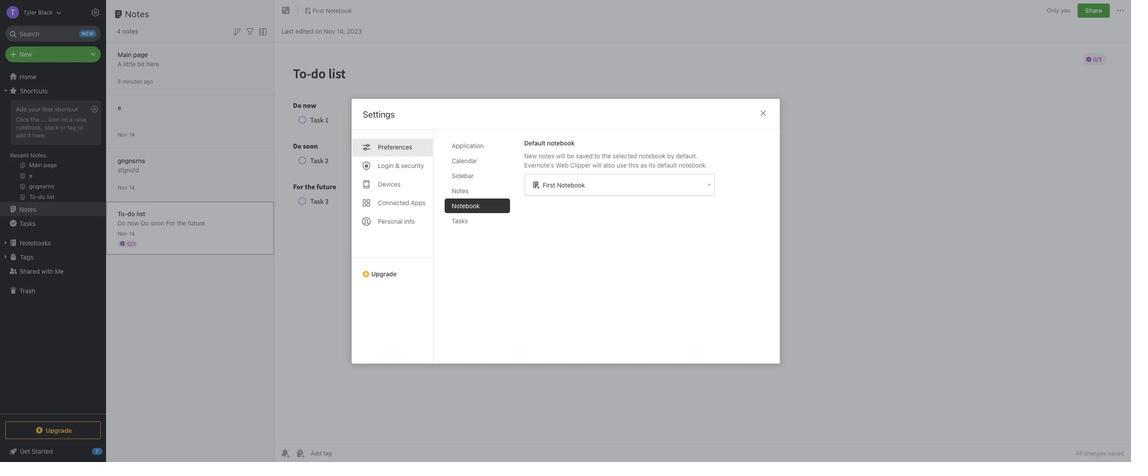 Task type: describe. For each thing, give the bounding box(es) containing it.
tags
[[20, 253, 33, 261]]

notebooks
[[20, 239, 51, 246]]

a
[[118, 60, 122, 67]]

add
[[16, 132, 26, 139]]

tab list containing preferences
[[352, 129, 434, 363]]

soon
[[150, 219, 164, 227]]

the inside note list element
[[177, 219, 186, 227]]

first notebook inside button
[[313, 7, 352, 14]]

...
[[41, 116, 47, 123]]

notes for 4
[[122, 27, 138, 35]]

first notebook button
[[302, 4, 355, 17]]

a
[[69, 116, 73, 123]]

notebook inside new notes will be saved to the selected notebook by default. evernote's web clipper will also use this as its default notebook.
[[639, 152, 666, 159]]

new for new
[[19, 50, 32, 58]]

14,
[[337, 27, 345, 35]]

clipper
[[570, 161, 591, 169]]

sfgnsfd
[[118, 166, 139, 174]]

notebook.
[[679, 161, 707, 169]]

8
[[118, 78, 121, 85]]

Search text field
[[11, 26, 95, 42]]

recent
[[10, 152, 29, 159]]

new button
[[5, 46, 101, 62]]

0 vertical spatial will
[[556, 152, 565, 159]]

little
[[123, 60, 136, 67]]

to-
[[118, 210, 127, 217]]

shared with me link
[[0, 264, 106, 278]]

list
[[137, 210, 145, 217]]

trash
[[19, 287, 35, 294]]

share button
[[1078, 4, 1110, 18]]

for
[[166, 219, 175, 227]]

ago
[[144, 78, 153, 85]]

calendar tab
[[445, 153, 510, 168]]

default
[[524, 139, 545, 147]]

new notes will be saved to the selected notebook by default. evernote's web clipper will also use this as its default notebook.
[[524, 152, 707, 169]]

main
[[118, 51, 132, 58]]

on inside icon on a note, notebook, stack or tag to add it here.
[[61, 116, 68, 123]]

personal
[[378, 217, 402, 225]]

0 horizontal spatial upgrade button
[[5, 421, 101, 439]]

tree containing home
[[0, 69, 106, 413]]

nov up 0/3
[[118, 230, 127, 237]]

application
[[452, 142, 484, 149]]

2023
[[347, 27, 362, 35]]

expand note image
[[281, 5, 291, 16]]

add your first shortcut
[[16, 106, 78, 113]]

Default notebook field
[[524, 173, 715, 196]]

your
[[28, 106, 41, 113]]

login & security
[[378, 162, 424, 169]]

group containing add your first shortcut
[[0, 98, 106, 206]]

first inside first notebook button
[[313, 7, 324, 14]]

last edited on nov 14, 2023
[[282, 27, 362, 35]]

edited
[[295, 27, 313, 35]]

2 nov 14 from the top
[[118, 184, 135, 191]]

main page
[[118, 51, 148, 58]]

saved inside new notes will be saved to the selected notebook by default. evernote's web clipper will also use this as its default notebook.
[[576, 152, 593, 159]]

page
[[133, 51, 148, 58]]

tab list containing application
[[445, 138, 517, 363]]

notes tab
[[445, 183, 510, 198]]

info
[[404, 217, 415, 225]]

close image
[[758, 108, 769, 118]]

nov down sfgnsfd
[[118, 184, 127, 191]]

trash link
[[0, 283, 106, 298]]

future
[[188, 219, 205, 227]]

tags button
[[0, 250, 106, 264]]

sidebar
[[452, 172, 474, 179]]

settings image
[[90, 7, 101, 18]]

e
[[118, 104, 121, 111]]

8 minutes ago
[[118, 78, 153, 85]]

Note Editor text field
[[275, 42, 1131, 444]]

4 notes
[[117, 27, 138, 35]]

the inside group
[[31, 116, 39, 123]]

login
[[378, 162, 393, 169]]

application tab
[[445, 138, 510, 153]]

0/3
[[127, 240, 136, 247]]

stack
[[44, 124, 59, 131]]

note,
[[74, 116, 88, 123]]

use
[[617, 161, 627, 169]]

notebook,
[[16, 124, 43, 131]]

first inside first notebook field
[[543, 181, 555, 188]]

here.
[[33, 132, 46, 139]]

default.
[[676, 152, 698, 159]]

sidebar tab
[[445, 168, 510, 183]]

notebook inside tab
[[452, 202, 480, 209]]

connected apps
[[378, 199, 426, 206]]

me
[[55, 267, 64, 275]]

personal info
[[378, 217, 415, 225]]

click the ...
[[16, 116, 47, 123]]

tasks inside button
[[19, 220, 36, 227]]

with
[[41, 267, 53, 275]]



Task type: vqa. For each thing, say whether or not it's contained in the screenshot.
the Notes link
yes



Task type: locate. For each thing, give the bounding box(es) containing it.
notes
[[122, 27, 138, 35], [539, 152, 554, 159]]

0 horizontal spatial notebook
[[326, 7, 352, 14]]

saved up clipper
[[576, 152, 593, 159]]

1 vertical spatial 14
[[129, 184, 135, 191]]

nov left 14,
[[324, 27, 335, 35]]

2 vertical spatial the
[[177, 219, 186, 227]]

devices
[[378, 180, 400, 188]]

first notebook down web
[[543, 181, 585, 188]]

first down evernote's
[[543, 181, 555, 188]]

2 do from the left
[[141, 219, 149, 227]]

notebook inside field
[[557, 181, 585, 188]]

first
[[313, 7, 324, 14], [543, 181, 555, 188]]

0 vertical spatial nov 14
[[118, 131, 135, 138]]

0 horizontal spatial on
[[61, 116, 68, 123]]

2 horizontal spatial the
[[602, 152, 611, 159]]

0 horizontal spatial first
[[313, 7, 324, 14]]

last
[[282, 27, 294, 35]]

recent notes
[[10, 152, 46, 159]]

by
[[667, 152, 674, 159]]

on left a
[[61, 116, 68, 123]]

2 vertical spatial nov 14
[[118, 230, 135, 237]]

4
[[117, 27, 121, 35]]

1 horizontal spatial new
[[524, 152, 537, 159]]

saved
[[576, 152, 593, 159], [1109, 450, 1124, 457]]

tag
[[68, 124, 76, 131]]

1 horizontal spatial first notebook
[[543, 181, 585, 188]]

selected
[[613, 152, 637, 159]]

0 vertical spatial saved
[[576, 152, 593, 159]]

0 horizontal spatial upgrade
[[46, 426, 72, 434]]

the right for
[[177, 219, 186, 227]]

tree
[[0, 69, 106, 413]]

0 vertical spatial first
[[313, 7, 324, 14]]

first notebook up 14,
[[313, 7, 352, 14]]

2 14 from the top
[[129, 184, 135, 191]]

on inside note window element
[[315, 27, 322, 35]]

do
[[127, 210, 135, 217]]

1 nov 14 from the top
[[118, 131, 135, 138]]

also
[[603, 161, 615, 169]]

upgrade for the leftmost upgrade popup button
[[46, 426, 72, 434]]

0 horizontal spatial first notebook
[[313, 7, 352, 14]]

1 vertical spatial notebook
[[557, 181, 585, 188]]

1 horizontal spatial upgrade button
[[352, 258, 433, 281]]

0 horizontal spatial tab list
[[352, 129, 434, 363]]

notes up evernote's
[[539, 152, 554, 159]]

upgrade
[[371, 270, 396, 277], [46, 426, 72, 434]]

None search field
[[11, 26, 95, 42]]

1 vertical spatial new
[[524, 152, 537, 159]]

click
[[16, 116, 29, 123]]

1 vertical spatial will
[[592, 161, 602, 169]]

nov inside note window element
[[324, 27, 335, 35]]

this
[[628, 161, 639, 169]]

notes for new
[[539, 152, 554, 159]]

first notebook inside field
[[543, 181, 585, 188]]

new up home
[[19, 50, 32, 58]]

a little bit here
[[118, 60, 159, 67]]

icon
[[48, 116, 60, 123]]

1 horizontal spatial notebook
[[452, 202, 480, 209]]

3 14 from the top
[[129, 230, 135, 237]]

1 vertical spatial first notebook
[[543, 181, 585, 188]]

do now do soon for the future
[[118, 219, 205, 227]]

1 horizontal spatial upgrade
[[371, 270, 396, 277]]

new inside new notes will be saved to the selected notebook by default. evernote's web clipper will also use this as its default notebook.
[[524, 152, 537, 159]]

0 horizontal spatial do
[[118, 219, 126, 227]]

new for new notes will be saved to the selected notebook by default. evernote's web clipper will also use this as its default notebook.
[[524, 152, 537, 159]]

0 horizontal spatial to
[[78, 124, 83, 131]]

1 horizontal spatial first
[[543, 181, 555, 188]]

shared
[[19, 267, 40, 275]]

default
[[657, 161, 677, 169]]

14 up 0/3
[[129, 230, 135, 237]]

notebook
[[326, 7, 352, 14], [557, 181, 585, 188], [452, 202, 480, 209]]

notes inside tab
[[452, 187, 469, 194]]

group
[[0, 98, 106, 206]]

apps
[[411, 199, 426, 206]]

0 vertical spatial first notebook
[[313, 7, 352, 14]]

default notebook
[[524, 139, 575, 147]]

only you
[[1047, 7, 1071, 14]]

add a reminder image
[[280, 448, 290, 458]]

2 vertical spatial 14
[[129, 230, 135, 237]]

0 vertical spatial new
[[19, 50, 32, 58]]

add tag image
[[295, 448, 306, 458]]

tasks up the notebooks
[[19, 220, 36, 227]]

the up also
[[602, 152, 611, 159]]

0 vertical spatial notebook
[[326, 7, 352, 14]]

1 vertical spatial to
[[594, 152, 600, 159]]

0 vertical spatial on
[[315, 27, 322, 35]]

notes up tasks button
[[19, 205, 36, 213]]

1 vertical spatial saved
[[1109, 450, 1124, 457]]

0 horizontal spatial notes
[[122, 27, 138, 35]]

1 horizontal spatial notebook
[[639, 152, 666, 159]]

0 horizontal spatial the
[[31, 116, 39, 123]]

nov 14 up 'gngnsrns'
[[118, 131, 135, 138]]

notebook inside button
[[326, 7, 352, 14]]

web
[[556, 161, 569, 169]]

1 do from the left
[[118, 219, 126, 227]]

will left also
[[592, 161, 602, 169]]

shortcut
[[55, 106, 78, 113]]

notes
[[125, 9, 149, 19], [30, 152, 46, 159], [452, 187, 469, 194], [19, 205, 36, 213]]

nov
[[324, 27, 335, 35], [118, 131, 127, 138], [118, 184, 127, 191], [118, 230, 127, 237]]

expand tags image
[[2, 253, 9, 260]]

1 vertical spatial the
[[602, 152, 611, 159]]

1 horizontal spatial the
[[177, 219, 186, 227]]

notes up 4 notes
[[125, 9, 149, 19]]

first
[[42, 106, 53, 113]]

expand notebooks image
[[2, 239, 9, 246]]

first notebook
[[313, 7, 352, 14], [543, 181, 585, 188]]

the inside new notes will be saved to the selected notebook by default. evernote's web clipper will also use this as its default notebook.
[[602, 152, 611, 159]]

to down note,
[[78, 124, 83, 131]]

1 horizontal spatial will
[[592, 161, 602, 169]]

notebook down notes tab
[[452, 202, 480, 209]]

notes inside group
[[30, 152, 46, 159]]

2 horizontal spatial notebook
[[557, 181, 585, 188]]

to
[[78, 124, 83, 131], [594, 152, 600, 159]]

0 vertical spatial notes
[[122, 27, 138, 35]]

tasks down notebook tab
[[452, 217, 468, 224]]

notes inside new notes will be saved to the selected notebook by default. evernote's web clipper will also use this as its default notebook.
[[539, 152, 554, 159]]

0 vertical spatial notebook
[[547, 139, 575, 147]]

shortcuts
[[20, 87, 48, 94]]

1 horizontal spatial saved
[[1109, 450, 1124, 457]]

the left ...
[[31, 116, 39, 123]]

3 nov 14 from the top
[[118, 230, 135, 237]]

0 horizontal spatial saved
[[576, 152, 593, 159]]

to inside icon on a note, notebook, stack or tag to add it here.
[[78, 124, 83, 131]]

note list element
[[106, 0, 275, 462]]

bit
[[137, 60, 145, 67]]

its
[[649, 161, 655, 169]]

evernote's
[[524, 161, 554, 169]]

2 vertical spatial notebook
[[452, 202, 480, 209]]

0 horizontal spatial new
[[19, 50, 32, 58]]

as
[[641, 161, 647, 169]]

1 horizontal spatial tasks
[[452, 217, 468, 224]]

1 horizontal spatial do
[[141, 219, 149, 227]]

only
[[1047, 7, 1060, 14]]

nov 14 down sfgnsfd
[[118, 184, 135, 191]]

here
[[146, 60, 159, 67]]

tab list
[[352, 129, 434, 363], [445, 138, 517, 363]]

all
[[1076, 450, 1083, 457]]

0 vertical spatial to
[[78, 124, 83, 131]]

nov 14 up 0/3
[[118, 230, 135, 237]]

14 down sfgnsfd
[[129, 184, 135, 191]]

tasks inside "tab"
[[452, 217, 468, 224]]

0 vertical spatial upgrade button
[[352, 258, 433, 281]]

0 vertical spatial upgrade
[[371, 270, 396, 277]]

to inside new notes will be saved to the selected notebook by default. evernote's web clipper will also use this as its default notebook.
[[594, 152, 600, 159]]

will up web
[[556, 152, 565, 159]]

new inside popup button
[[19, 50, 32, 58]]

1 14 from the top
[[129, 131, 135, 138]]

1 horizontal spatial to
[[594, 152, 600, 159]]

notebook down web
[[557, 181, 585, 188]]

saved inside note window element
[[1109, 450, 1124, 457]]

do down list
[[141, 219, 149, 227]]

to right be
[[594, 152, 600, 159]]

saved right changes
[[1109, 450, 1124, 457]]

1 vertical spatial upgrade
[[46, 426, 72, 434]]

1 vertical spatial notes
[[539, 152, 554, 159]]

connected
[[378, 199, 409, 206]]

notes inside note list element
[[122, 27, 138, 35]]

settings
[[363, 109, 395, 119]]

0 horizontal spatial tasks
[[19, 220, 36, 227]]

all changes saved
[[1076, 450, 1124, 457]]

do
[[118, 219, 126, 227], [141, 219, 149, 227]]

1 vertical spatial on
[[61, 116, 68, 123]]

notebook up be
[[547, 139, 575, 147]]

gngnsrns
[[118, 157, 145, 164]]

be
[[567, 152, 574, 159]]

shortcuts button
[[0, 84, 106, 98]]

home
[[19, 73, 36, 80]]

0 vertical spatial 14
[[129, 131, 135, 138]]

1 horizontal spatial notes
[[539, 152, 554, 159]]

notebook up its
[[639, 152, 666, 159]]

you
[[1061, 7, 1071, 14]]

to-do list
[[118, 210, 145, 217]]

0 horizontal spatial will
[[556, 152, 565, 159]]

notes right "4"
[[122, 27, 138, 35]]

notes right recent
[[30, 152, 46, 159]]

shared with me
[[19, 267, 64, 275]]

nov 14
[[118, 131, 135, 138], [118, 184, 135, 191], [118, 230, 135, 237]]

1 horizontal spatial on
[[315, 27, 322, 35]]

14
[[129, 131, 135, 138], [129, 184, 135, 191], [129, 230, 135, 237]]

1 horizontal spatial tab list
[[445, 138, 517, 363]]

note window element
[[275, 0, 1131, 462]]

it
[[28, 132, 31, 139]]

notes down sidebar
[[452, 187, 469, 194]]

nov down e at the top
[[118, 131, 127, 138]]

notes link
[[0, 202, 106, 216]]

upgrade inside tab list
[[371, 270, 396, 277]]

on
[[315, 27, 322, 35], [61, 116, 68, 123]]

notebook tab
[[445, 198, 510, 213]]

0 horizontal spatial notebook
[[547, 139, 575, 147]]

1 vertical spatial first
[[543, 181, 555, 188]]

1 vertical spatial upgrade button
[[5, 421, 101, 439]]

14 up 'gngnsrns'
[[129, 131, 135, 138]]

1 vertical spatial nov 14
[[118, 184, 135, 191]]

icon on a note, notebook, stack or tag to add it here.
[[16, 116, 88, 139]]

tasks tab
[[445, 213, 510, 228]]

notes inside note list element
[[125, 9, 149, 19]]

share
[[1085, 7, 1103, 14]]

notebooks link
[[0, 236, 106, 250]]

now
[[127, 219, 139, 227]]

tasks button
[[0, 216, 106, 230]]

or
[[60, 124, 66, 131]]

upgrade for rightmost upgrade popup button
[[371, 270, 396, 277]]

new up evernote's
[[524, 152, 537, 159]]

notebook up 14,
[[326, 7, 352, 14]]

on right edited
[[315, 27, 322, 35]]

first up last edited on nov 14, 2023
[[313, 7, 324, 14]]

0 vertical spatial the
[[31, 116, 39, 123]]

security
[[401, 162, 424, 169]]

new
[[19, 50, 32, 58], [524, 152, 537, 159]]

do down to-
[[118, 219, 126, 227]]

1 vertical spatial notebook
[[639, 152, 666, 159]]



